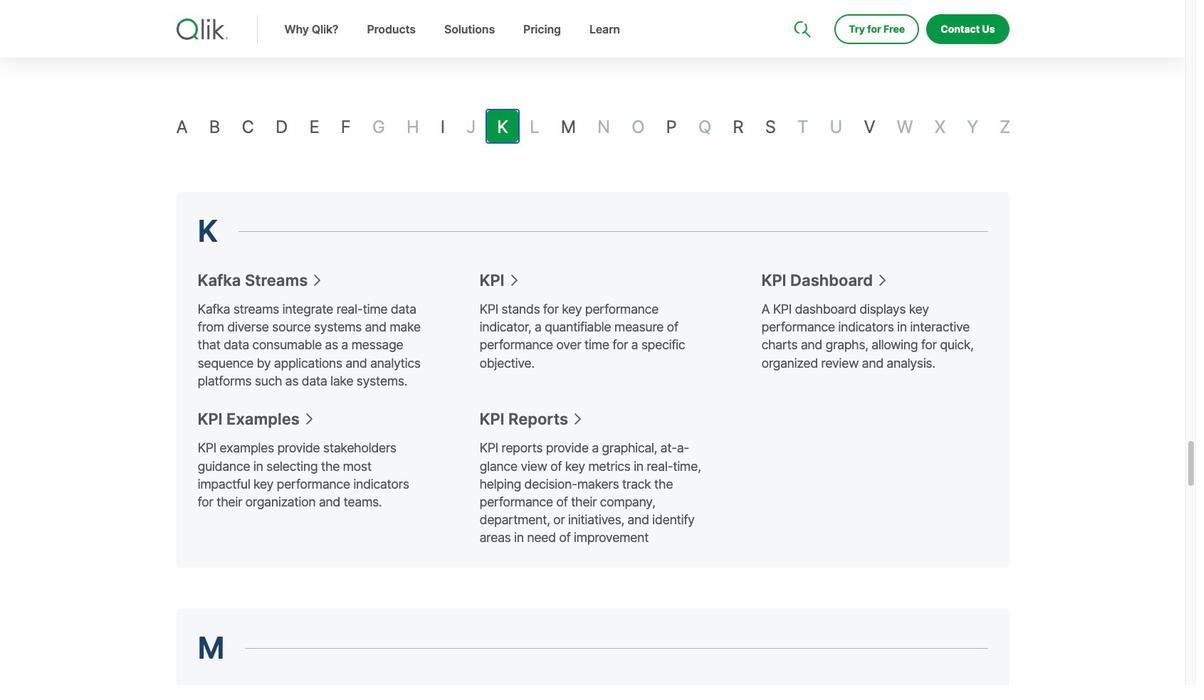 Task type: vqa. For each thing, say whether or not it's contained in the screenshot.
Company image
yes



Task type: locate. For each thing, give the bounding box(es) containing it.
support image
[[796, 0, 807, 11]]



Task type: describe. For each thing, give the bounding box(es) containing it.
company image
[[878, 0, 889, 11]]

qlik image
[[176, 19, 227, 40]]



